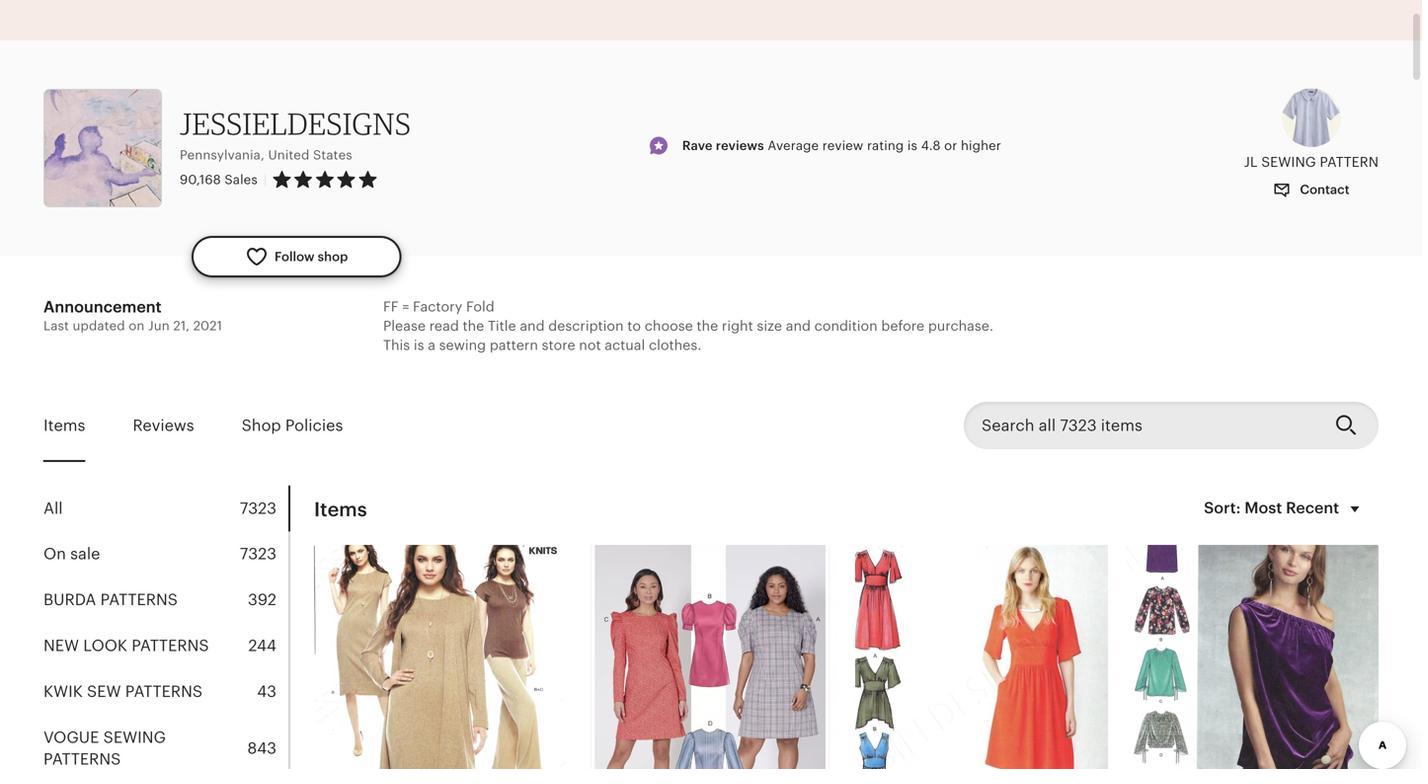 Task type: vqa. For each thing, say whether or not it's contained in the screenshot.
on sale
yes



Task type: describe. For each thing, give the bounding box(es) containing it.
4.8
[[922, 139, 941, 153]]

7323 for all
[[240, 500, 277, 518]]

right
[[722, 318, 754, 334]]

this
[[383, 338, 410, 353]]

contact
[[1298, 182, 1350, 197]]

patterns for look
[[132, 637, 209, 655]]

jl sewing pattern
[[1245, 154, 1379, 170]]

reviews link
[[133, 403, 194, 449]]

description
[[549, 318, 624, 334]]

tab containing burda patterns
[[43, 578, 289, 623]]

burda patterns
[[43, 591, 178, 609]]

shop
[[318, 249, 348, 264]]

on sale
[[43, 546, 100, 563]]

ff = factory fold please read the title and description to choose the right size and condition before purchase. this is  a sewing pattern store not actual clothes.
[[383, 299, 994, 353]]

kwik sew patterns
[[43, 683, 203, 701]]

states
[[313, 148, 353, 163]]

purchase.
[[929, 318, 994, 334]]

follow
[[275, 249, 315, 264]]

sort: most recent button
[[1193, 486, 1379, 533]]

392
[[248, 591, 277, 609]]

patterns for sew
[[125, 683, 203, 701]]

on
[[129, 319, 145, 333]]

244
[[248, 637, 277, 655]]

to
[[628, 318, 641, 334]]

a
[[428, 338, 436, 353]]

90,168 sales |
[[180, 172, 267, 187]]

announcement last updated on jun 21, 2021
[[43, 298, 222, 333]]

all
[[43, 500, 63, 518]]

size
[[757, 318, 783, 334]]

patterns for sewing
[[43, 751, 121, 769]]

average
[[768, 139, 819, 153]]

vogue
[[43, 729, 99, 747]]

burda
[[43, 591, 96, 609]]

tab containing vogue sewing patterns
[[43, 715, 289, 770]]

rating
[[868, 139, 904, 153]]

store
[[542, 338, 576, 353]]

reviews
[[716, 139, 765, 153]]

announcement
[[43, 298, 162, 316]]

read
[[430, 318, 459, 334]]

tab containing all
[[43, 486, 289, 532]]

sewing for pattern
[[1262, 154, 1317, 170]]

jessieldesigns
[[180, 105, 411, 142]]

patterns up new look patterns at the left bottom
[[100, 591, 178, 609]]

reviews
[[133, 417, 194, 435]]

higher
[[961, 139, 1002, 153]]

uncut mccall's sewing pattern m7968 7968 misses' and women's dresses size 8-10-12-14-16 18-20-22-24 ff image
[[585, 545, 838, 770]]

before
[[882, 318, 925, 334]]

shop policies link
[[242, 403, 343, 449]]

look
[[83, 637, 127, 655]]

or
[[945, 139, 958, 153]]

united
[[268, 148, 310, 163]]

|
[[264, 172, 267, 187]]

actual
[[605, 338, 646, 353]]

=
[[402, 299, 409, 315]]

vogue sewing patterns
[[43, 729, 166, 769]]

new
[[43, 637, 79, 655]]

1 the from the left
[[463, 318, 484, 334]]

1 horizontal spatial is
[[908, 139, 918, 153]]



Task type: locate. For each thing, give the bounding box(es) containing it.
tab containing on sale
[[43, 532, 289, 578]]

tab containing new look patterns
[[43, 623, 289, 669]]

updated
[[73, 319, 125, 333]]

sewing down kwik sew patterns
[[103, 729, 166, 747]]

pennsylvania,
[[180, 148, 265, 163]]

sewing inside vogue sewing patterns
[[103, 729, 166, 747]]

0 vertical spatial 7323
[[240, 500, 277, 518]]

1 horizontal spatial items
[[314, 498, 367, 521]]

uncut simplicity sewing pattern 1801 misses midriff bodice band dress three lengths size 6-14 14-22 ff image
[[856, 545, 1109, 770]]

rave reviews average review rating is 4.8 or higher
[[683, 139, 1002, 153]]

1 vertical spatial is
[[414, 338, 424, 353]]

is inside ff = factory fold please read the title and description to choose the right size and condition before purchase. this is  a sewing pattern store not actual clothes.
[[414, 338, 424, 353]]

choose
[[645, 318, 693, 334]]

rave
[[683, 139, 713, 153]]

3 tab from the top
[[43, 578, 289, 623]]

0 vertical spatial sewing
[[1262, 154, 1317, 170]]

jun
[[148, 319, 170, 333]]

7323
[[240, 500, 277, 518], [240, 546, 277, 563]]

is
[[908, 139, 918, 153], [414, 338, 424, 353]]

is left 4.8
[[908, 139, 918, 153]]

5 tab from the top
[[43, 669, 289, 715]]

patterns right look
[[132, 637, 209, 655]]

jl
[[1245, 154, 1258, 170]]

1 horizontal spatial the
[[697, 318, 719, 334]]

21,
[[173, 319, 190, 333]]

1 vertical spatial sewing
[[103, 729, 166, 747]]

90,168
[[180, 172, 221, 187]]

tab containing kwik sew patterns
[[43, 669, 289, 715]]

tab
[[43, 486, 289, 532], [43, 532, 289, 578], [43, 578, 289, 623], [43, 623, 289, 669], [43, 669, 289, 715], [43, 715, 289, 770]]

and up pattern
[[520, 318, 545, 334]]

1 and from the left
[[520, 318, 545, 334]]

7323 for on sale
[[240, 546, 277, 563]]

1 tab from the top
[[43, 486, 289, 532]]

shop
[[242, 417, 281, 435]]

tab up burda patterns
[[43, 532, 289, 578]]

pattern
[[490, 338, 538, 353]]

jl sewing pattern image
[[1282, 88, 1342, 147]]

the left the "right" at top right
[[697, 318, 719, 334]]

sales
[[225, 172, 258, 187]]

ff
[[383, 299, 399, 315]]

0 horizontal spatial sewing
[[103, 729, 166, 747]]

1 7323 from the top
[[240, 500, 277, 518]]

items up all
[[43, 417, 85, 435]]

2021
[[193, 319, 222, 333]]

items down policies
[[314, 498, 367, 521]]

on
[[43, 546, 66, 563]]

0 horizontal spatial items
[[43, 417, 85, 435]]

sale
[[70, 546, 100, 563]]

0 vertical spatial is
[[908, 139, 918, 153]]

tab down new look patterns at the left bottom
[[43, 669, 289, 715]]

is left a on the left
[[414, 338, 424, 353]]

factory
[[413, 299, 463, 315]]

4 tab from the top
[[43, 623, 289, 669]]

tab down kwik sew patterns
[[43, 715, 289, 770]]

policies
[[285, 417, 343, 435]]

1 vertical spatial 7323
[[240, 546, 277, 563]]

follow shop
[[275, 249, 348, 264]]

0 horizontal spatial the
[[463, 318, 484, 334]]

pattern
[[1320, 154, 1379, 170]]

6 tab from the top
[[43, 715, 289, 770]]

the
[[463, 318, 484, 334], [697, 318, 719, 334]]

0 vertical spatial items
[[43, 417, 85, 435]]

uncut simplicity sewing pattern 8788 pullover tops, 4 styles - bare shoulder or jewel neck  sleeve options - sizes 6-14 14-22 ff image
[[1126, 545, 1379, 770]]

review
[[823, 139, 864, 153]]

fold
[[466, 299, 495, 315]]

most
[[1245, 499, 1283, 517]]

patterns down new look patterns at the left bottom
[[125, 683, 203, 701]]

uncut new look sewing pattern 955 6482 misses knit dress tunic pants duster 10-22  ff image
[[314, 545, 567, 770]]

tab up kwik sew patterns
[[43, 623, 289, 669]]

1 vertical spatial items
[[314, 498, 367, 521]]

jl sewing pattern link
[[1245, 88, 1379, 172]]

recent
[[1287, 499, 1340, 517]]

title
[[488, 318, 516, 334]]

last
[[43, 319, 69, 333]]

43
[[257, 683, 277, 701]]

1 horizontal spatial and
[[786, 318, 811, 334]]

sewing for patterns
[[103, 729, 166, 747]]

0 horizontal spatial and
[[520, 318, 545, 334]]

sewing
[[439, 338, 486, 353]]

contact button
[[1259, 172, 1365, 208]]

the down fold
[[463, 318, 484, 334]]

Search all 7323 items text field
[[964, 402, 1320, 450]]

clothes.
[[649, 338, 702, 353]]

sew
[[87, 683, 121, 701]]

shop policies
[[242, 417, 343, 435]]

sewing
[[1262, 154, 1317, 170], [103, 729, 166, 747]]

2 7323 from the top
[[240, 546, 277, 563]]

items link
[[43, 403, 85, 449]]

7323 down shop
[[240, 500, 277, 518]]

kwik
[[43, 683, 83, 701]]

2 and from the left
[[786, 318, 811, 334]]

new look patterns
[[43, 637, 209, 655]]

not
[[579, 338, 601, 353]]

sort: most recent
[[1205, 499, 1340, 517]]

and
[[520, 318, 545, 334], [786, 318, 811, 334]]

2 tab from the top
[[43, 532, 289, 578]]

items
[[43, 417, 85, 435], [314, 498, 367, 521]]

1 horizontal spatial sewing
[[1262, 154, 1317, 170]]

7323 up 392 on the left of page
[[240, 546, 277, 563]]

sort:
[[1205, 499, 1242, 517]]

sections tab list
[[43, 486, 291, 770]]

tab up new look patterns at the left bottom
[[43, 578, 289, 623]]

sewing up contact "button"
[[1262, 154, 1317, 170]]

843
[[247, 740, 277, 758]]

condition
[[815, 318, 878, 334]]

0 horizontal spatial is
[[414, 338, 424, 353]]

please
[[383, 318, 426, 334]]

patterns down vogue on the bottom left
[[43, 751, 121, 769]]

follow shop button
[[192, 236, 402, 278]]

patterns inside vogue sewing patterns
[[43, 751, 121, 769]]

and right size
[[786, 318, 811, 334]]

sewing inside jl sewing pattern link
[[1262, 154, 1317, 170]]

patterns
[[100, 591, 178, 609], [132, 637, 209, 655], [125, 683, 203, 701], [43, 751, 121, 769]]

2 the from the left
[[697, 318, 719, 334]]

tab down reviews link
[[43, 486, 289, 532]]

pennsylvania, united states
[[180, 148, 353, 163]]



